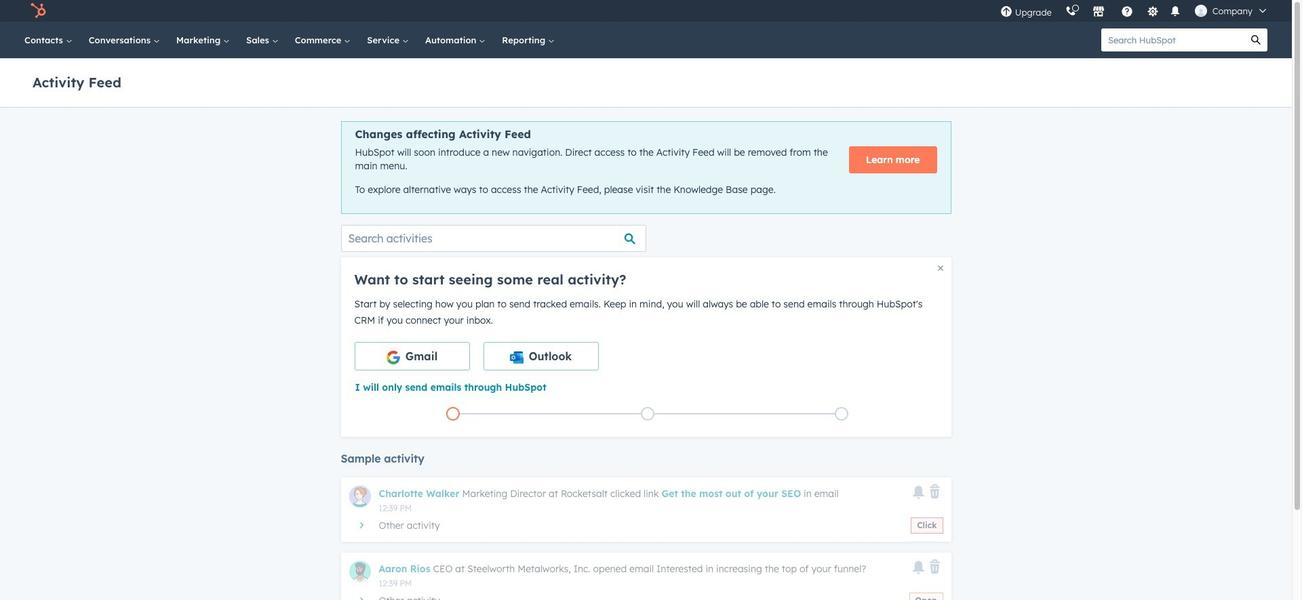 Task type: locate. For each thing, give the bounding box(es) containing it.
close image
[[938, 266, 943, 271]]

menu
[[994, 0, 1276, 22]]

onboarding.steps.finalstep.title image
[[838, 411, 845, 419]]

Search HubSpot search field
[[1102, 28, 1245, 52]]

None checkbox
[[483, 342, 599, 371]]

None checkbox
[[354, 342, 470, 371]]

list
[[356, 405, 939, 424]]

marketplaces image
[[1093, 6, 1105, 18]]

Search activities search field
[[341, 225, 646, 252]]



Task type: vqa. For each thing, say whether or not it's contained in the screenshot.
NOTIFICATIONS link
no



Task type: describe. For each thing, give the bounding box(es) containing it.
jacob simon image
[[1195, 5, 1207, 17]]

onboarding.steps.sendtrackedemailingmail.title image
[[644, 411, 651, 419]]



